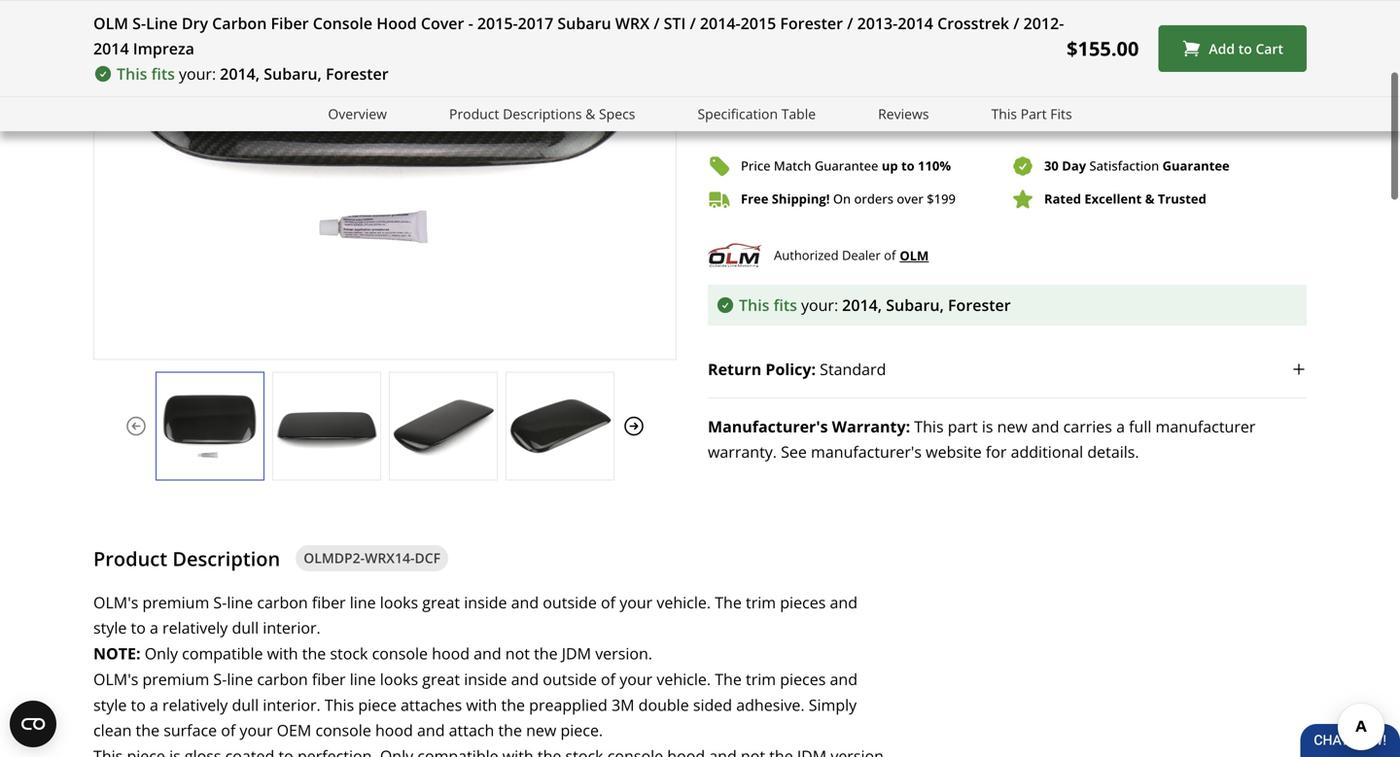 Task type: describe. For each thing, give the bounding box(es) containing it.
2 a from the top
[[150, 750, 158, 757]]

interest-
[[834, 23, 897, 44]]

cover
[[421, 13, 464, 34]]

add for bottom add to cart button
[[984, 146, 1010, 164]]

1 inside from the top
[[464, 647, 507, 668]]

wrx14-
[[365, 604, 415, 623]]

2015-
[[477, 13, 518, 34]]

version.
[[595, 699, 652, 719]]

2 outside from the top
[[543, 724, 597, 745]]

add to cart for bottom add to cart button
[[984, 146, 1058, 164]]

only
[[145, 699, 178, 719]]

product for product description
[[93, 601, 167, 627]]

ordered
[[1051, 82, 1109, 103]]

shop pay image
[[1104, 24, 1185, 43]]

return policy: standard
[[708, 414, 886, 435]]

line down olmdp2-wrx14-dcf
[[350, 647, 376, 668]]

hood
[[432, 699, 470, 719]]

2 premium from the top
[[142, 724, 209, 745]]

line up piece
[[350, 724, 376, 745]]

crosstrek
[[937, 13, 1009, 34]]

3m
[[611, 750, 634, 757]]

2012-
[[1023, 13, 1064, 34]]

4
[[821, 23, 830, 44]]

2 / from the left
[[690, 13, 696, 34]]

1 olmdp2-wrx14-dcf olm s-line dry carbon fiber console hood cover - 2015-2017 wrx / 14-18 forester / 13-17 crosstrek, image from the left
[[157, 447, 263, 516]]

&
[[585, 105, 595, 123]]

2 pieces from the top
[[780, 724, 826, 745]]

2 olmdp2-wrx14-dcf olm s-line dry carbon fiber console hood cover - 2015-2017 wrx / 14-18 forester / 13-17 crosstrek, image from the left
[[273, 447, 380, 516]]

1 great from the top
[[422, 647, 460, 668]]

1 horizontal spatial your:
[[801, 350, 838, 371]]

1 / from the left
[[654, 13, 660, 34]]

fits
[[1050, 105, 1072, 123]]

1 horizontal spatial 2014
[[898, 13, 933, 34]]

on
[[833, 246, 851, 263]]

shipping!
[[772, 246, 830, 263]]

3 / from the left
[[847, 13, 853, 34]]

olmdp2-
[[304, 604, 365, 623]]

$
[[927, 246, 934, 263]]

1 pieces from the top
[[780, 647, 826, 668]]

2014-
[[700, 13, 741, 34]]

1 the from the top
[[715, 647, 742, 668]]

specification table
[[698, 105, 816, 123]]

1 horizontal spatial subaru,
[[886, 350, 944, 371]]

2 fiber from the top
[[312, 724, 346, 745]]

1 vertical spatial 2014
[[93, 38, 129, 59]]

add for top add to cart button
[[1209, 39, 1235, 58]]

1 vertical spatial s-
[[213, 647, 227, 668]]

orders
[[854, 246, 893, 263]]

olm link
[[900, 300, 929, 321]]

standard
[[820, 414, 886, 435]]

olm's premium s-line carbon fiber line looks great inside and outside of your vehicle.  the trim pieces and style to a relatively dull interior. note: only compatible with the stock console hood and not the jdm version. olm's premium s-line carbon fiber line looks great inside and outside of your vehicle.  the trim pieces and style to a relatively dull interior.  this piece attaches with the preapplied 3m double sided adhesive.  simpl
[[93, 647, 857, 757]]

compatible
[[182, 699, 263, 719]]

olm inside authorized dealer of olm
[[900, 302, 929, 320]]

wrx
[[615, 13, 650, 34]]

-
[[468, 13, 473, 34]]

pay
[[708, 23, 735, 44]]

2 looks from the top
[[380, 724, 418, 745]]

1 horizontal spatial with
[[466, 750, 497, 757]]

0 horizontal spatial the
[[302, 699, 326, 719]]

1 dull from the top
[[232, 673, 259, 694]]

or
[[783, 23, 798, 44]]

2 vertical spatial s-
[[213, 724, 227, 745]]

0 vertical spatial this fits your: 2014, subaru, forester
[[117, 63, 389, 84]]

sti
[[664, 13, 686, 34]]

product descriptions & specs link
[[449, 103, 635, 125]]

2 your from the top
[[620, 724, 653, 745]]

if
[[1038, 82, 1047, 103]]

console
[[372, 699, 428, 719]]

full
[[756, 23, 779, 44]]

impreza
[[133, 38, 194, 59]]

same
[[964, 82, 1004, 103]]

piece
[[358, 750, 396, 757]]

description
[[172, 601, 280, 627]]

reviews link
[[878, 103, 929, 125]]

hood
[[376, 13, 417, 34]]

1 looks from the top
[[380, 647, 418, 668]]

cart for top add to cart button
[[1256, 39, 1283, 58]]

console
[[313, 13, 372, 34]]

free
[[897, 23, 928, 44]]

this down olm image
[[739, 350, 769, 371]]

reviews
[[878, 105, 929, 123]]

line down 'compatible'
[[227, 724, 253, 745]]

preapplied
[[529, 750, 607, 757]]

return
[[708, 414, 762, 435]]

0 horizontal spatial with
[[267, 699, 298, 719]]

in
[[836, 82, 851, 103]]

jdm
[[562, 699, 591, 719]]

free shipping! on orders over $
[[741, 246, 934, 263]]

1 trim from the top
[[746, 647, 776, 668]]

2 trim from the top
[[746, 724, 776, 745]]

product description
[[93, 601, 280, 627]]

sided
[[693, 750, 732, 757]]

0 vertical spatial add to cart button
[[1158, 25, 1307, 72]]

stock
[[330, 699, 368, 719]]

1 in from the left
[[739, 23, 752, 44]]

fiber
[[271, 13, 309, 34]]

1 vertical spatial this fits your: 2014, subaru, forester
[[739, 350, 1011, 371]]

4 / from the left
[[1013, 13, 1019, 34]]

installments
[[932, 23, 1025, 44]]

s- inside 'olm s-line dry carbon fiber console hood cover - 2015-2017 subaru wrx / sti / 2014-2015 forester / 2013-2014 crosstrek / 2012- 2014 impreza'
[[132, 13, 146, 34]]

dcf
[[415, 604, 441, 623]]

double
[[638, 750, 689, 757]]

before
[[1113, 82, 1161, 103]]

2015
[[741, 13, 776, 34]]

specs
[[599, 105, 635, 123]]

1 interior. from the top
[[263, 673, 321, 694]]

1 a from the top
[[150, 673, 158, 694]]

not
[[505, 699, 530, 719]]

in stock will ship same day if ordered before 3pm est
[[836, 82, 1230, 103]]

this part fits link
[[991, 103, 1072, 125]]

overview link
[[328, 103, 387, 125]]

2 the from the top
[[715, 724, 742, 745]]

will
[[902, 82, 926, 103]]



Task type: vqa. For each thing, say whether or not it's contained in the screenshot.
Service
no



Task type: locate. For each thing, give the bounding box(es) containing it.
1 horizontal spatial fits
[[774, 350, 797, 371]]

$38.75
[[1047, 23, 1096, 44]]

add to cart button down this part fits link on the top of page
[[708, 132, 1307, 179]]

dull
[[232, 673, 259, 694], [232, 750, 259, 757]]

1 horizontal spatial in
[[802, 23, 817, 44]]

0 vertical spatial dull
[[232, 673, 259, 694]]

2017
[[518, 13, 553, 34]]

2 great from the top
[[422, 724, 460, 745]]

olm inside 'olm s-line dry carbon fiber console hood cover - 2015-2017 subaru wrx / sti / 2014-2015 forester / 2013-2014 crosstrek / 2012- 2014 impreza'
[[93, 13, 128, 34]]

this fits your: 2014, subaru, forester down carbon
[[117, 63, 389, 84]]

of inside authorized dealer of olm
[[884, 302, 896, 320]]

policy:
[[766, 414, 816, 435]]

s- up impreza
[[132, 13, 146, 34]]

style down note:
[[93, 750, 127, 757]]

outside up the preapplied
[[543, 724, 597, 745]]

1 vertical spatial cart
[[1030, 146, 1058, 164]]

looks down wrx14- at the left of page
[[380, 647, 418, 668]]

this inside olm's premium s-line carbon fiber line looks great inside and outside of your vehicle.  the trim pieces and style to a relatively dull interior. note: only compatible with the stock console hood and not the jdm version. olm's premium s-line carbon fiber line looks great inside and outside of your vehicle.  the trim pieces and style to a relatively dull interior.  this piece attaches with the preapplied 3m double sided adhesive.  simpl
[[325, 750, 354, 757]]

2014 left impreza
[[93, 38, 129, 59]]

0 horizontal spatial cart
[[1030, 146, 1058, 164]]

1 vertical spatial fits
[[774, 350, 797, 371]]

fiber
[[312, 647, 346, 668], [312, 724, 346, 745]]

stock
[[856, 82, 898, 103]]

olm right "dealer"
[[900, 302, 929, 320]]

2 horizontal spatial forester
[[948, 350, 1011, 371]]

pieces
[[780, 647, 826, 668], [780, 724, 826, 745]]

over
[[897, 246, 923, 263]]

subaru, down olm link
[[886, 350, 944, 371]]

looks
[[380, 647, 418, 668], [380, 724, 418, 745]]

1 vertical spatial outside
[[543, 724, 597, 745]]

0 vertical spatial pieces
[[780, 647, 826, 668]]

free
[[741, 246, 768, 263]]

1 vertical spatial a
[[150, 750, 158, 757]]

add up est
[[1209, 39, 1235, 58]]

product descriptions & specs
[[449, 105, 635, 123]]

open widget image
[[10, 701, 56, 748]]

outside
[[543, 647, 597, 668], [543, 724, 597, 745]]

0 vertical spatial your:
[[179, 63, 216, 84]]

1 vertical spatial forester
[[326, 63, 389, 84]]

add
[[1209, 39, 1235, 58], [984, 146, 1010, 164]]

interior. down 'compatible'
[[263, 750, 321, 757]]

1 premium from the top
[[142, 647, 209, 668]]

add to cart down this part fits link on the top of page
[[984, 146, 1058, 164]]

olmdp2-wrx14-dcf olm s-line dry carbon fiber console hood cover - 2015-2017 wrx / 14-18 forester / 13-17 crosstrek, image
[[157, 447, 263, 516], [273, 447, 380, 516], [390, 447, 497, 516], [507, 447, 613, 516]]

1 vertical spatial premium
[[142, 724, 209, 745]]

0 vertical spatial fiber
[[312, 647, 346, 668]]

descriptions
[[503, 105, 582, 123]]

inside down 'not'
[[464, 724, 507, 745]]

0 vertical spatial inside
[[464, 647, 507, 668]]

style up note:
[[93, 673, 127, 694]]

carbon down 'compatible'
[[257, 724, 308, 745]]

vehicle.
[[657, 647, 711, 668], [657, 724, 711, 745]]

line
[[146, 13, 178, 34]]

with right 'compatible'
[[267, 699, 298, 719]]

1 vertical spatial product
[[93, 601, 167, 627]]

1 horizontal spatial the
[[501, 750, 525, 757]]

0 horizontal spatial 2014
[[93, 38, 129, 59]]

0 vertical spatial great
[[422, 647, 460, 668]]

0 vertical spatial s-
[[132, 13, 146, 34]]

0 horizontal spatial fits
[[151, 63, 175, 84]]

olm left the "line"
[[93, 13, 128, 34]]

1 vertical spatial interior.
[[263, 750, 321, 757]]

0 vertical spatial looks
[[380, 647, 418, 668]]

0 horizontal spatial in
[[739, 23, 752, 44]]

in left full
[[739, 23, 752, 44]]

1 vertical spatial with
[[466, 750, 497, 757]]

$155.00
[[1067, 35, 1139, 62]]

fits down authorized
[[774, 350, 797, 371]]

2 dull from the top
[[232, 750, 259, 757]]

the right 'not'
[[534, 699, 558, 719]]

1 horizontal spatial add
[[1209, 39, 1235, 58]]

/ right sti
[[690, 13, 696, 34]]

0 vertical spatial the
[[715, 647, 742, 668]]

2 carbon from the top
[[257, 724, 308, 745]]

olm's down note:
[[93, 724, 138, 745]]

dull down 'compatible'
[[232, 750, 259, 757]]

note:
[[93, 699, 141, 719]]

add to cart for top add to cart button
[[1209, 39, 1283, 58]]

0 horizontal spatial your:
[[179, 63, 216, 84]]

style
[[93, 673, 127, 694], [93, 750, 127, 757]]

1 vertical spatial pieces
[[780, 724, 826, 745]]

increment image
[[792, 83, 812, 103]]

great up attaches
[[422, 724, 460, 745]]

this inside this part fits link
[[991, 105, 1017, 123]]

olm's
[[93, 647, 138, 668], [93, 724, 138, 745]]

/
[[654, 13, 660, 34], [690, 13, 696, 34], [847, 13, 853, 34], [1013, 13, 1019, 34]]

add to cart
[[1209, 39, 1283, 58], [984, 146, 1058, 164]]

1 style from the top
[[93, 673, 127, 694]]

of up 3m
[[601, 724, 615, 745]]

2 inside from the top
[[464, 724, 507, 745]]

add to cart button up est
[[1158, 25, 1307, 72]]

2 olm's from the top
[[93, 724, 138, 745]]

subaru, down fiber
[[264, 63, 322, 84]]

2 style from the top
[[93, 750, 127, 757]]

1 horizontal spatial forester
[[780, 13, 843, 34]]

2 horizontal spatial the
[[534, 699, 558, 719]]

forester
[[780, 13, 843, 34], [326, 63, 389, 84], [948, 350, 1011, 371]]

/ left sti
[[654, 13, 660, 34]]

authorized
[[774, 302, 839, 320]]

1 vertical spatial dull
[[232, 750, 259, 757]]

0 vertical spatial outside
[[543, 647, 597, 668]]

s- down description
[[213, 647, 227, 668]]

overview
[[328, 105, 387, 123]]

0 vertical spatial style
[[93, 673, 127, 694]]

1 vertical spatial add to cart
[[984, 146, 1058, 164]]

1 horizontal spatial 2014,
[[842, 350, 882, 371]]

1 horizontal spatial this fits your: 2014, subaru, forester
[[739, 350, 1011, 371]]

your
[[620, 647, 653, 668], [620, 724, 653, 745]]

relatively
[[162, 673, 228, 694], [162, 750, 228, 757]]

1 relatively from the top
[[162, 673, 228, 694]]

subaru
[[557, 13, 611, 34]]

ship
[[930, 82, 960, 103]]

product left descriptions
[[449, 105, 499, 123]]

specification table link
[[698, 103, 816, 125]]

this left piece
[[325, 750, 354, 757]]

looks down 'console'
[[380, 724, 418, 745]]

carbon
[[212, 13, 267, 34]]

1 vertical spatial looks
[[380, 724, 418, 745]]

outside up jdm
[[543, 647, 597, 668]]

inside
[[464, 647, 507, 668], [464, 724, 507, 745]]

a down only
[[150, 750, 158, 757]]

0 vertical spatial interior.
[[263, 673, 321, 694]]

this
[[117, 63, 147, 84], [991, 105, 1017, 123], [739, 350, 769, 371], [325, 750, 354, 757]]

0 horizontal spatial add to cart
[[984, 146, 1058, 164]]

1 vehicle. from the top
[[657, 647, 711, 668]]

dry
[[182, 13, 208, 34]]

0 horizontal spatial add
[[984, 146, 1010, 164]]

carbon
[[257, 647, 308, 668], [257, 724, 308, 745]]

this part fits
[[991, 105, 1072, 123]]

0 vertical spatial with
[[267, 699, 298, 719]]

0 vertical spatial 2014
[[898, 13, 933, 34]]

1 vertical spatial olm
[[900, 302, 929, 320]]

relatively up 'compatible'
[[162, 673, 228, 694]]

0 horizontal spatial 2014,
[[220, 63, 260, 84]]

3pm
[[1165, 82, 1199, 103]]

1 vertical spatial vehicle.
[[657, 724, 711, 745]]

1 vertical spatial fiber
[[312, 724, 346, 745]]

2 vehicle. from the top
[[657, 724, 711, 745]]

0 vertical spatial your
[[620, 647, 653, 668]]

3 olmdp2-wrx14-dcf olm s-line dry carbon fiber console hood cover - 2015-2017 wrx / 14-18 forester / 13-17 crosstrek, image from the left
[[390, 447, 497, 516]]

1 vertical spatial your:
[[801, 350, 838, 371]]

the left stock
[[302, 699, 326, 719]]

0 vertical spatial carbon
[[257, 647, 308, 668]]

dealer
[[842, 302, 881, 320]]

attaches
[[401, 750, 462, 757]]

forester inside 'olm s-line dry carbon fiber console hood cover - 2015-2017 subaru wrx / sti / 2014-2015 forester / 2013-2014 crosstrek / 2012- 2014 impreza'
[[780, 13, 843, 34]]

est
[[1203, 82, 1230, 103]]

/ left 2012-
[[1013, 13, 1019, 34]]

product
[[449, 105, 499, 123], [93, 601, 167, 627]]

great down dcf
[[422, 647, 460, 668]]

1 vertical spatial your
[[620, 724, 653, 745]]

0 vertical spatial a
[[150, 673, 158, 694]]

1 vertical spatial add
[[984, 146, 1010, 164]]

2 relatively from the top
[[162, 750, 228, 757]]

0 horizontal spatial product
[[93, 601, 167, 627]]

0 vertical spatial olm
[[93, 13, 128, 34]]

line down description
[[227, 647, 253, 668]]

1 vertical spatial trim
[[746, 724, 776, 745]]

your up 'version.'
[[620, 647, 653, 668]]

2 in from the left
[[802, 23, 817, 44]]

0 vertical spatial subaru,
[[264, 63, 322, 84]]

specification
[[698, 105, 778, 123]]

part
[[1021, 105, 1047, 123]]

your: down authorized
[[801, 350, 838, 371]]

adhesive.
[[736, 750, 805, 757]]

subaru,
[[264, 63, 322, 84], [886, 350, 944, 371]]

pay in full or in 4 interest-free installments of $38.75 .
[[708, 23, 1100, 44]]

1 vertical spatial relatively
[[162, 750, 228, 757]]

a
[[150, 673, 158, 694], [150, 750, 158, 757]]

2013-
[[857, 13, 898, 34]]

0 vertical spatial 2014,
[[220, 63, 260, 84]]

of left $38.75
[[1029, 23, 1043, 44]]

olm's up note:
[[93, 647, 138, 668]]

1 vertical spatial 2014,
[[842, 350, 882, 371]]

0 vertical spatial add to cart
[[1209, 39, 1283, 58]]

None number field
[[708, 70, 817, 116]]

decrement image
[[713, 83, 732, 103]]

0 vertical spatial trim
[[746, 647, 776, 668]]

add to cart up est
[[1209, 39, 1283, 58]]

carbon down olmdp2-
[[257, 647, 308, 668]]

1 your from the top
[[620, 647, 653, 668]]

1 vertical spatial great
[[422, 724, 460, 745]]

interior. up 'compatible'
[[263, 673, 321, 694]]

1 vertical spatial inside
[[464, 724, 507, 745]]

cart for bottom add to cart button
[[1030, 146, 1058, 164]]

s- down 'compatible'
[[213, 724, 227, 745]]

relatively down 'compatible'
[[162, 750, 228, 757]]

1 outside from the top
[[543, 647, 597, 668]]

0 horizontal spatial forester
[[326, 63, 389, 84]]

the down 'not'
[[501, 750, 525, 757]]

0 horizontal spatial subaru,
[[264, 63, 322, 84]]

1 fiber from the top
[[312, 647, 346, 668]]

olm s-line dry carbon fiber console hood cover - 2015-2017 subaru wrx / sti / 2014-2015 forester / 2013-2014 crosstrek / 2012- 2014 impreza
[[93, 13, 1064, 59]]

your up 3m
[[620, 724, 653, 745]]

of up 'version.'
[[601, 647, 615, 668]]

table
[[781, 105, 816, 123]]

1 horizontal spatial product
[[449, 105, 499, 123]]

1 vertical spatial style
[[93, 750, 127, 757]]

premium down product description on the left
[[142, 647, 209, 668]]

0 vertical spatial premium
[[142, 647, 209, 668]]

this fits your: 2014, subaru, forester down "dealer"
[[739, 350, 1011, 371]]

interior.
[[263, 673, 321, 694], [263, 750, 321, 757]]

a up only
[[150, 673, 158, 694]]

1 horizontal spatial olm
[[900, 302, 929, 320]]

2 interior. from the top
[[263, 750, 321, 757]]

4 olmdp2-wrx14-dcf olm s-line dry carbon fiber console hood cover - 2015-2017 wrx / 14-18 forester / 13-17 crosstrek, image from the left
[[507, 447, 613, 516]]

2 vertical spatial forester
[[948, 350, 1011, 371]]

product for product descriptions & specs
[[449, 105, 499, 123]]

of left olm link
[[884, 302, 896, 320]]

to
[[1238, 39, 1252, 58], [1013, 146, 1027, 164], [131, 673, 146, 694], [131, 750, 146, 757]]

olmdp2-wrx14-dcf
[[304, 604, 441, 623]]

your: down impreza
[[179, 63, 216, 84]]

this fits your: 2014, subaru, forester
[[117, 63, 389, 84], [739, 350, 1011, 371]]

cart
[[1256, 39, 1283, 58], [1030, 146, 1058, 164]]

1 horizontal spatial cart
[[1256, 39, 1283, 58]]

add down this part fits link on the top of page
[[984, 146, 1010, 164]]

premium down only
[[142, 724, 209, 745]]

line
[[227, 647, 253, 668], [350, 647, 376, 668], [227, 724, 253, 745], [350, 724, 376, 745]]

in left 4
[[802, 23, 817, 44]]

0 vertical spatial cart
[[1256, 39, 1283, 58]]

0 vertical spatial add
[[1209, 39, 1235, 58]]

1 vertical spatial olm's
[[93, 724, 138, 745]]

1 vertical spatial the
[[715, 724, 742, 745]]

with right attaches
[[466, 750, 497, 757]]

0 vertical spatial product
[[449, 105, 499, 123]]

.
[[1096, 23, 1100, 44]]

dull up 'compatible'
[[232, 673, 259, 694]]

1 carbon from the top
[[257, 647, 308, 668]]

2014, down "dealer"
[[842, 350, 882, 371]]

1 vertical spatial subaru,
[[886, 350, 944, 371]]

this down the day
[[991, 105, 1017, 123]]

2014 right interest-
[[898, 13, 933, 34]]

2014, down carbon
[[220, 63, 260, 84]]

1 vertical spatial add to cart button
[[708, 132, 1307, 179]]

day
[[1008, 82, 1034, 103]]

1 horizontal spatial add to cart
[[1209, 39, 1283, 58]]

0 horizontal spatial olm
[[93, 13, 128, 34]]

fiber down olmdp2-
[[312, 647, 346, 668]]

inside up 'not'
[[464, 647, 507, 668]]

authorized dealer of olm
[[774, 302, 929, 320]]

0 vertical spatial vehicle.
[[657, 647, 711, 668]]

product left description
[[93, 601, 167, 627]]

fiber down stock
[[312, 724, 346, 745]]

1 vertical spatial carbon
[[257, 724, 308, 745]]

0 horizontal spatial this fits your: 2014, subaru, forester
[[117, 63, 389, 84]]

fits down impreza
[[151, 63, 175, 84]]

this down impreza
[[117, 63, 147, 84]]

fits
[[151, 63, 175, 84], [774, 350, 797, 371]]

/ right 4
[[847, 13, 853, 34]]

0 vertical spatial relatively
[[162, 673, 228, 694]]

0 vertical spatial olm's
[[93, 647, 138, 668]]

0 vertical spatial fits
[[151, 63, 175, 84]]

with
[[267, 699, 298, 719], [466, 750, 497, 757]]

olm image
[[708, 297, 762, 324]]

0 vertical spatial forester
[[780, 13, 843, 34]]

great
[[422, 647, 460, 668], [422, 724, 460, 745]]

in
[[739, 23, 752, 44], [802, 23, 817, 44]]

1 olm's from the top
[[93, 647, 138, 668]]



